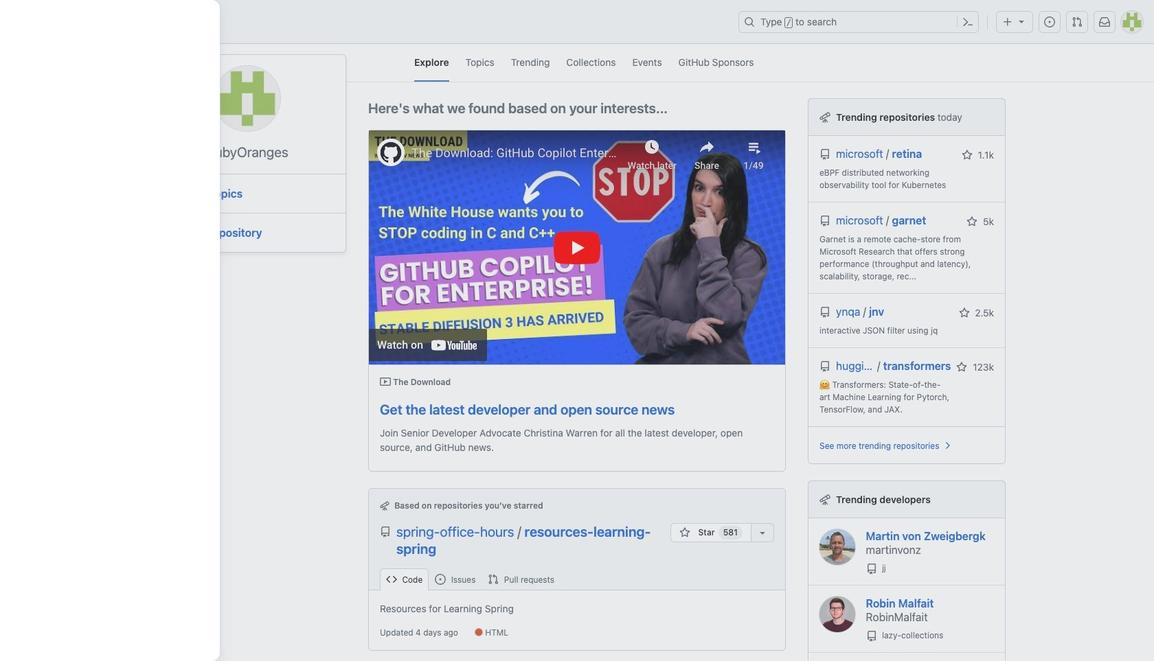 Task type: vqa. For each thing, say whether or not it's contained in the screenshot.
REPOSITORY MENU Element
yes



Task type: describe. For each thing, give the bounding box(es) containing it.
repo image for top star image
[[820, 149, 831, 160]]

1 vertical spatial star image
[[680, 528, 691, 539]]

repository menu element
[[369, 569, 786, 591]]

1 vertical spatial repo image
[[866, 564, 877, 575]]

video image
[[380, 377, 391, 388]]

this recommendation was generated by github computers image
[[380, 502, 390, 511]]

1 these results are generated by github computers element from the top
[[820, 110, 831, 124]]

0 vertical spatial repo image
[[820, 216, 831, 227]]

repo image for star icon to the right
[[820, 307, 831, 318]]

chevron right image
[[943, 441, 954, 452]]

add this repository to a list image
[[757, 528, 768, 539]]

issue opened image
[[1045, 16, 1056, 27]]

1 these results are generated by github computers image from the top
[[820, 112, 831, 123]]

2 vertical spatial star image
[[957, 362, 968, 373]]



Task type: locate. For each thing, give the bounding box(es) containing it.
0 vertical spatial these results are generated by github computers element
[[820, 110, 831, 124]]

command palette image
[[963, 16, 974, 27]]

1 vertical spatial these results are generated by github computers image
[[820, 495, 831, 506]]

1 horizontal spatial star image
[[959, 308, 970, 319]]

2 these results are generated by github computers image from the top
[[820, 495, 831, 506]]

1 vertical spatial these results are generated by github computers element
[[820, 493, 831, 507]]

repo image
[[820, 216, 831, 227], [866, 564, 877, 575]]

git pull request image
[[1072, 16, 1083, 27]]

repo image for the bottom star image
[[820, 362, 831, 373]]

1 vertical spatial star image
[[967, 216, 978, 227]]

0 horizontal spatial star image
[[680, 528, 691, 539]]

0 vertical spatial star image
[[959, 308, 970, 319]]

repo image
[[820, 149, 831, 160], [820, 307, 831, 318], [820, 362, 831, 373], [380, 527, 391, 538], [866, 631, 877, 642]]

plus image
[[1003, 16, 1014, 27]]

0 vertical spatial these results are generated by github computers image
[[820, 112, 831, 123]]

notifications image
[[1100, 16, 1111, 27]]

0 horizontal spatial repo image
[[820, 216, 831, 227]]

0 vertical spatial star image
[[962, 150, 973, 161]]

these results are generated by github computers element
[[820, 110, 831, 124], [820, 493, 831, 507]]

2 these results are generated by github computers element from the top
[[820, 493, 831, 507]]

star image
[[962, 150, 973, 161], [967, 216, 978, 227], [957, 362, 968, 373]]

triangle down image
[[1016, 16, 1027, 27]]

these results are generated by github computers image
[[820, 112, 831, 123], [820, 495, 831, 506]]

1 horizontal spatial repo image
[[866, 564, 877, 575]]

581 users starred this repository element
[[719, 526, 743, 540]]

star image
[[959, 308, 970, 319], [680, 528, 691, 539]]

this recommendation was generated by github computers element
[[380, 501, 395, 511]]



